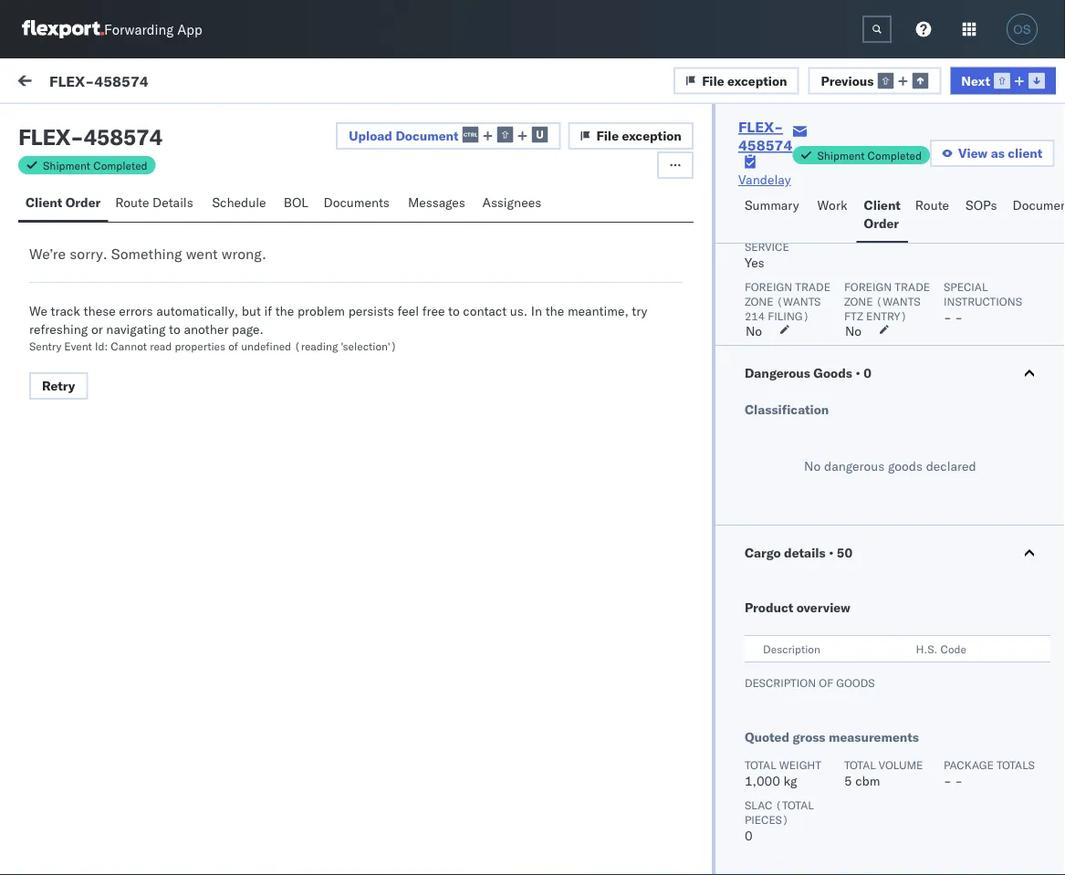 Task type: vqa. For each thing, say whether or not it's contained in the screenshot.
17:30
no



Task type: describe. For each thing, give the bounding box(es) containing it.
0 horizontal spatial shipment completed
[[43, 158, 148, 172]]

(wants for entry)
[[876, 294, 921, 308]]

external (0) button
[[22, 108, 115, 143]]

sops button
[[959, 189, 1006, 243]]

upload document button
[[336, 122, 561, 150]]

persists
[[348, 303, 394, 319]]

1 horizontal spatial file exception
[[702, 72, 787, 88]]

os
[[1014, 22, 1031, 36]]

total for 1,000
[[745, 758, 777, 772]]

dangerous goods • 0
[[745, 365, 872, 381]]

12:36
[[451, 212, 486, 228]]

0 vertical spatial file
[[702, 72, 725, 88]]

50
[[837, 545, 853, 561]]

ttt for dec 20, 2026, 12:35 am pst
[[55, 311, 69, 327]]

client order for client order button to the right
[[864, 197, 901, 231]]

went
[[186, 245, 218, 263]]

measurements
[[829, 729, 919, 745]]

retry button
[[29, 372, 88, 400]]

j z for dec 20, 2026, 12:36 am pst
[[62, 200, 71, 211]]

vandelay link
[[738, 171, 791, 189]]

foreign for filing)
[[745, 280, 793, 294]]

try
[[632, 303, 648, 319]]

product overview
[[745, 600, 851, 616]]

bol
[[284, 194, 308, 210]]

filing)
[[768, 309, 810, 323]]

cargo
[[745, 545, 781, 561]]

internal (0)
[[122, 116, 194, 132]]

2 test from the top
[[129, 280, 153, 296]]

1 horizontal spatial exception
[[728, 72, 787, 88]]

we
[[29, 303, 47, 319]]

description for description of goods
[[745, 676, 816, 690]]

trade for foreign trade zone (wants 214 filing)
[[795, 280, 831, 294]]

details
[[153, 194, 193, 210]]

sentry
[[29, 339, 61, 353]]

previous button
[[808, 67, 942, 94]]

flex- 458574 down total volume
[[820, 787, 906, 803]]

cargo details • 50
[[745, 545, 853, 561]]

message button
[[128, 58, 220, 108]]

meantime,
[[568, 303, 629, 319]]

these
[[84, 303, 116, 319]]

ttt for dec 20, 2026, 12:36 am pst
[[55, 229, 69, 245]]

item/shipment
[[889, 158, 963, 172]]

zone for 214
[[745, 294, 774, 308]]

internal (0) button
[[115, 108, 205, 143]]

insurance
[[745, 225, 808, 239]]

if
[[264, 303, 272, 319]]

another
[[184, 321, 229, 337]]

1 horizontal spatial client order button
[[857, 189, 908, 243]]

flex- up overview
[[820, 541, 858, 557]]

0 inside package totals - - slac (total pieces) 0
[[745, 828, 753, 844]]

z for dec 20, 2026, 12:36 am pst
[[66, 200, 71, 211]]

internal
[[122, 116, 167, 132]]

flex- 458574 up 50
[[820, 459, 906, 475]]

id:
[[95, 339, 108, 353]]

client order for left client order button
[[26, 194, 101, 210]]

5
[[844, 773, 852, 789]]

view as client button
[[930, 140, 1055, 167]]

0 horizontal spatial message
[[57, 158, 100, 172]]

no dangerous goods declared
[[804, 458, 977, 474]]

flex- 458574 up vandelay
[[738, 118, 793, 154]]

us.
[[510, 303, 528, 319]]

z for dec 20, 2026, 12:35 am pst
[[66, 282, 71, 293]]

1 the from the left
[[275, 303, 294, 319]]

forwarding app link
[[22, 20, 202, 38]]

h.s.
[[916, 642, 938, 656]]

ftz
[[844, 309, 864, 323]]

flex- 458574 down related
[[820, 212, 906, 228]]

flex- left entry)
[[820, 294, 858, 310]]

flexport
[[745, 210, 799, 224]]

documents
[[324, 194, 390, 210]]

msg
[[80, 393, 104, 409]]

flex- 458574 link
[[738, 118, 793, 154]]

app
[[177, 21, 202, 38]]

test inside button
[[129, 855, 153, 871]]

3 j z from the top
[[62, 364, 71, 375]]

next button
[[951, 67, 1056, 94]]

quoted
[[745, 729, 790, 745]]

4 resize handle column header from the left
[[1019, 152, 1041, 876]]

flexport. image
[[22, 20, 104, 38]]

1 horizontal spatial shipment
[[817, 148, 865, 162]]

no for foreign trade zone (wants ftz entry)
[[845, 323, 862, 339]]

service
[[745, 240, 789, 253]]

order for client order button to the right
[[864, 215, 899, 231]]

client for client order button to the right
[[864, 197, 901, 213]]

• for details
[[829, 545, 834, 561]]

work
[[818, 197, 848, 213]]

messages button
[[401, 186, 475, 222]]

3 jason- from the top
[[89, 362, 129, 378]]

in
[[531, 303, 542, 319]]

route details
[[115, 194, 193, 210]]

messages
[[408, 194, 465, 210]]

total volume
[[844, 758, 923, 772]]

wrong.
[[222, 245, 266, 263]]

0 horizontal spatial exception
[[622, 128, 682, 144]]

1 resize handle column header from the left
[[332, 152, 354, 876]]

2 jason-test zhao from the top
[[89, 280, 185, 296]]

slac
[[745, 798, 773, 812]]

documents button
[[316, 186, 401, 222]]

yes
[[745, 255, 765, 271]]

am for 12:35
[[490, 294, 510, 310]]

related work item/shipment
[[821, 158, 963, 172]]

0 horizontal spatial file
[[597, 128, 619, 144]]

special
[[944, 280, 988, 294]]

something
[[111, 245, 182, 263]]

route button
[[908, 189, 959, 243]]

view
[[959, 145, 988, 161]]

view as client
[[959, 145, 1043, 161]]

entry)
[[866, 309, 907, 323]]

1 jason- from the top
[[89, 198, 129, 214]]

we're
[[29, 245, 66, 263]]

description of goods
[[745, 676, 875, 690]]

classification
[[745, 402, 829, 418]]

zone for ftz
[[844, 294, 873, 308]]

package
[[944, 758, 994, 772]]

3 resize handle column header from the left
[[790, 152, 812, 876]]

1 vertical spatial to
[[169, 321, 181, 337]]

totals
[[997, 758, 1035, 772]]

j z for dec 20, 2026, 12:35 am pst
[[62, 282, 71, 293]]

20, for dec 20, 2026, 12:36 am pst
[[389, 212, 408, 228]]

route for route details
[[115, 194, 149, 210]]

kg
[[784, 773, 797, 789]]

• for goods
[[856, 365, 861, 381]]

cannot
[[111, 339, 147, 353]]

1 horizontal spatial to
[[448, 303, 460, 319]]

page.
[[232, 321, 264, 337]]

documen
[[1013, 197, 1065, 213]]

jason-test zhao button
[[11, 837, 1041, 876]]

forwarding
[[104, 21, 174, 38]]

quoted gross measurements
[[745, 729, 919, 745]]

2 resize handle column header from the left
[[561, 152, 583, 876]]

zhao inside button
[[157, 855, 185, 871]]

as
[[991, 145, 1005, 161]]

0 vertical spatial 0
[[864, 365, 872, 381]]

1 horizontal spatial completed
[[868, 148, 922, 162]]

undefined
[[241, 339, 291, 353]]

foreign for entry)
[[844, 280, 892, 294]]



Task type: locate. For each thing, give the bounding box(es) containing it.
(wants up filing)
[[777, 294, 821, 308]]

2 horizontal spatial no
[[845, 323, 862, 339]]

1 vertical spatial description
[[745, 676, 816, 690]]

client for left client order button
[[26, 194, 62, 210]]

feel
[[398, 303, 419, 319]]

flex- 458574 right filing)
[[820, 294, 906, 310]]

message inside button
[[135, 75, 189, 91]]

dec down documents
[[362, 212, 385, 228]]

am for 12:36
[[490, 212, 510, 228]]

dec left the feel
[[362, 294, 385, 310]]

goods left declared
[[888, 458, 923, 474]]

1 horizontal spatial (0)
[[170, 116, 194, 132]]

but
[[242, 303, 261, 319]]

1 vertical spatial file exception
[[597, 128, 682, 144]]

client order button up we're
[[18, 186, 108, 222]]

documen button
[[1006, 189, 1065, 243]]

0 down pieces)
[[745, 828, 753, 844]]

flex- right my
[[49, 71, 94, 90]]

work right related
[[862, 158, 886, 172]]

external
[[29, 116, 77, 132]]

dec for dec 20, 2026, 12:35 am pst
[[362, 294, 385, 310]]

flex
[[18, 123, 70, 151]]

1 vertical spatial message
[[57, 158, 100, 172]]

1 horizontal spatial •
[[856, 365, 861, 381]]

no down 214
[[746, 323, 762, 339]]

1 vertical spatial j z
[[62, 282, 71, 293]]

goods for of
[[836, 676, 875, 690]]

0 horizontal spatial client
[[26, 194, 62, 210]]

2026, for 12:35
[[412, 294, 447, 310]]

trade inside foreign trade zone (wants ftz entry)
[[895, 280, 930, 294]]

j z up retry
[[62, 364, 71, 375]]

problem
[[298, 303, 345, 319]]

ttt right we
[[55, 311, 69, 327]]

0 horizontal spatial the
[[275, 303, 294, 319]]

4 jason-test zhao from the top
[[89, 855, 185, 871]]

1 vertical spatial •
[[829, 545, 834, 561]]

2 foreign from the left
[[844, 280, 892, 294]]

j up we're
[[62, 200, 66, 211]]

0 horizontal spatial •
[[829, 545, 834, 561]]

1 horizontal spatial work
[[862, 158, 886, 172]]

1 2026, from the top
[[412, 212, 447, 228]]

trade inside foreign trade zone (wants 214 filing)
[[795, 280, 831, 294]]

assignees
[[483, 194, 542, 210]]

description up quoted
[[745, 676, 816, 690]]

0 vertical spatial message
[[135, 75, 189, 91]]

schedule button
[[205, 186, 276, 222]]

0 vertical spatial to
[[448, 303, 460, 319]]

order for left client order button
[[65, 194, 101, 210]]

message down flex - 458574 at top
[[57, 158, 100, 172]]

1 horizontal spatial foreign
[[844, 280, 892, 294]]

0 vertical spatial j
[[62, 200, 66, 211]]

instructions
[[944, 294, 1023, 308]]

2 z from the top
[[66, 282, 71, 293]]

event
[[64, 339, 92, 353]]

4 zhao from the top
[[157, 855, 185, 871]]

0 horizontal spatial client order button
[[18, 186, 108, 222]]

2 j from the top
[[62, 282, 66, 293]]

goods for dangerous
[[888, 458, 923, 474]]

0 horizontal spatial route
[[115, 194, 149, 210]]

j up retry
[[62, 364, 66, 375]]

20, for dec 20, 2026, 12:35 am pst
[[389, 294, 408, 310]]

(reading
[[294, 339, 338, 353]]

client order
[[26, 194, 101, 210], [864, 197, 901, 231]]

2 the from the left
[[546, 303, 564, 319]]

0 horizontal spatial work
[[52, 70, 99, 95]]

am
[[490, 212, 510, 228], [490, 294, 510, 310]]

• right goods
[[856, 365, 861, 381]]

0 horizontal spatial trade
[[795, 280, 831, 294]]

work for my
[[52, 70, 99, 95]]

or
[[91, 321, 103, 337]]

foreign trade zone (wants ftz entry)
[[844, 280, 930, 323]]

(0) for internal (0)
[[170, 116, 194, 132]]

schedule
[[212, 194, 266, 210]]

1 horizontal spatial of
[[819, 676, 834, 690]]

the right if
[[275, 303, 294, 319]]

0 vertical spatial 2026,
[[412, 212, 447, 228]]

3 j from the top
[[62, 364, 66, 375]]

z up retry
[[66, 364, 71, 375]]

the
[[275, 303, 294, 319], [546, 303, 564, 319]]

1 vertical spatial 0
[[745, 828, 753, 844]]

0 right goods
[[864, 365, 872, 381]]

description up description of goods
[[763, 642, 821, 656]]

completed down flex - 458574 at top
[[93, 158, 148, 172]]

0 horizontal spatial no
[[746, 323, 762, 339]]

completed right related
[[868, 148, 922, 162]]

shipment completed up work
[[817, 148, 922, 162]]

0 vertical spatial work
[[52, 70, 99, 95]]

work up external (0)
[[52, 70, 99, 95]]

product
[[745, 600, 794, 616]]

1 j z from the top
[[62, 200, 71, 211]]

navigating
[[106, 321, 166, 337]]

2 total from the left
[[844, 758, 876, 772]]

1 vertical spatial work
[[862, 158, 886, 172]]

j for dec 20, 2026, 12:35 am pst
[[62, 282, 66, 293]]

(wants
[[777, 294, 821, 308], [876, 294, 921, 308]]

(0) inside "external (0)" button
[[80, 116, 104, 132]]

no down ftz
[[845, 323, 862, 339]]

read
[[150, 339, 172, 353]]

1 20, from the top
[[389, 212, 408, 228]]

of down page.
[[228, 339, 238, 353]]

gross
[[793, 729, 826, 745]]

0 horizontal spatial to
[[169, 321, 181, 337]]

z
[[66, 200, 71, 211], [66, 282, 71, 293], [66, 364, 71, 375]]

1 horizontal spatial goods
[[888, 458, 923, 474]]

client
[[1008, 145, 1043, 161]]

flex - 458574
[[18, 123, 162, 151]]

flex- down overview
[[820, 623, 858, 639]]

3 zhao from the top
[[157, 362, 185, 378]]

• left 50
[[829, 545, 834, 561]]

2 vertical spatial j
[[62, 364, 66, 375]]

2 zone from the left
[[844, 294, 873, 308]]

0 horizontal spatial foreign
[[745, 280, 793, 294]]

3 z from the top
[[66, 364, 71, 375]]

1 jason-test zhao from the top
[[89, 198, 185, 214]]

2 (wants from the left
[[876, 294, 921, 308]]

no for foreign trade zone (wants 214 filing)
[[746, 323, 762, 339]]

test msg
[[55, 393, 104, 409]]

2 20, from the top
[[389, 294, 408, 310]]

order right work button
[[864, 215, 899, 231]]

1 horizontal spatial client
[[864, 197, 901, 213]]

ttt left sorry.
[[55, 229, 69, 245]]

j z up we're
[[62, 200, 71, 211]]

the right in
[[546, 303, 564, 319]]

overview
[[797, 600, 851, 616]]

1 (wants from the left
[[777, 294, 821, 308]]

trade
[[795, 280, 831, 294], [895, 280, 930, 294]]

foreign up ftz
[[844, 280, 892, 294]]

0 vertical spatial of
[[228, 339, 238, 353]]

1 vertical spatial 2026,
[[412, 294, 447, 310]]

j z up track
[[62, 282, 71, 293]]

1 vertical spatial ttt
[[55, 311, 69, 327]]

1,000
[[745, 773, 781, 789]]

trade for foreign trade zone (wants ftz entry)
[[895, 280, 930, 294]]

flex- up classification
[[820, 377, 858, 393]]

of
[[228, 339, 238, 353], [819, 676, 834, 690]]

dec for dec 20, 2026, 12:36 am pst
[[362, 212, 385, 228]]

1 vertical spatial j
[[62, 282, 66, 293]]

0 horizontal spatial client order
[[26, 194, 101, 210]]

completed
[[868, 148, 922, 162], [93, 158, 148, 172]]

0 horizontal spatial total
[[745, 758, 777, 772]]

1 vertical spatial z
[[66, 282, 71, 293]]

0 vertical spatial description
[[763, 642, 821, 656]]

am down assignees
[[490, 212, 510, 228]]

order up sorry.
[[65, 194, 101, 210]]

2 am from the top
[[490, 294, 510, 310]]

flex- 458574 up overview
[[820, 541, 906, 557]]

0 horizontal spatial 0
[[745, 828, 753, 844]]

client
[[26, 194, 62, 210], [864, 197, 901, 213]]

1 horizontal spatial no
[[804, 458, 821, 474]]

route down item/shipment
[[916, 197, 949, 213]]

flex-
[[49, 71, 94, 90], [738, 118, 783, 136], [820, 212, 858, 228], [820, 294, 858, 310], [820, 377, 858, 393], [820, 459, 858, 475], [820, 541, 858, 557], [820, 623, 858, 639], [820, 787, 858, 803]]

route left details
[[115, 194, 149, 210]]

1 vertical spatial file
[[597, 128, 619, 144]]

1 am from the top
[[490, 212, 510, 228]]

work
[[52, 70, 99, 95], [862, 158, 886, 172]]

1 horizontal spatial file
[[702, 72, 725, 88]]

0 horizontal spatial file exception
[[597, 128, 682, 144]]

0 horizontal spatial (0)
[[80, 116, 104, 132]]

to right 'free'
[[448, 303, 460, 319]]

jason-test zhao inside button
[[89, 855, 185, 871]]

flex- down classification
[[820, 459, 858, 475]]

message up internal (0)
[[135, 75, 189, 91]]

flex- up vandelay
[[738, 118, 783, 136]]

1 horizontal spatial the
[[546, 303, 564, 319]]

we track these errors automatically, but if the problem persists feel free to contact us. in the meantime, try refreshing or navigating to another page. sentry event id: cannot read properties of undefined (reading 'selection')
[[29, 303, 648, 353]]

zone up ftz
[[844, 294, 873, 308]]

trade up entry)
[[895, 280, 930, 294]]

None text field
[[863, 16, 892, 43]]

j for dec 20, 2026, 12:36 am pst
[[62, 200, 66, 211]]

0 horizontal spatial zone
[[745, 294, 774, 308]]

1 horizontal spatial total
[[844, 758, 876, 772]]

0 vertical spatial pst
[[513, 212, 535, 228]]

my
[[18, 70, 47, 95]]

3 jason-test zhao from the top
[[89, 362, 185, 378]]

1 z from the top
[[66, 200, 71, 211]]

1 horizontal spatial trade
[[895, 280, 930, 294]]

j up track
[[62, 282, 66, 293]]

total for 5
[[844, 758, 876, 772]]

client order right work button
[[864, 197, 901, 231]]

0 vertical spatial order
[[65, 194, 101, 210]]

goods
[[814, 365, 853, 381]]

0 vertical spatial ttt
[[55, 229, 69, 245]]

pst right "contact"
[[513, 294, 535, 310]]

work button
[[810, 189, 857, 243]]

2026, left 12:35
[[412, 294, 447, 310]]

1 foreign from the left
[[745, 280, 793, 294]]

2026,
[[412, 212, 447, 228], [412, 294, 447, 310]]

-
[[70, 123, 83, 151], [591, 212, 599, 228], [591, 294, 599, 310], [944, 309, 952, 325], [955, 309, 963, 325], [944, 773, 952, 789], [955, 773, 963, 789]]

trade up filing)
[[795, 280, 831, 294]]

exception
[[728, 72, 787, 88], [622, 128, 682, 144]]

z up sorry.
[[66, 200, 71, 211]]

0 vertical spatial exception
[[728, 72, 787, 88]]

jason- inside button
[[89, 855, 129, 871]]

ttt
[[55, 229, 69, 245], [55, 311, 69, 327]]

0 vertical spatial file exception
[[702, 72, 787, 88]]

1 test from the top
[[129, 198, 153, 214]]

2026, down messages
[[412, 212, 447, 228]]

(0) right the internal
[[170, 116, 194, 132]]

description for description
[[763, 642, 821, 656]]

2 vertical spatial z
[[66, 364, 71, 375]]

1 vertical spatial pst
[[513, 294, 535, 310]]

of up the quoted gross measurements
[[819, 676, 834, 690]]

1 vertical spatial order
[[864, 215, 899, 231]]

1 horizontal spatial message
[[135, 75, 189, 91]]

(0)
[[80, 116, 104, 132], [170, 116, 194, 132]]

4 jason- from the top
[[89, 855, 129, 871]]

foreign down yes
[[745, 280, 793, 294]]

pst down assignees
[[513, 212, 535, 228]]

h.s. code
[[916, 642, 967, 656]]

0 horizontal spatial shipment
[[43, 158, 90, 172]]

properties
[[175, 339, 226, 353]]

zone up 214
[[745, 294, 774, 308]]

0 vertical spatial j z
[[62, 200, 71, 211]]

details
[[784, 545, 826, 561]]

dec
[[362, 212, 385, 228], [362, 294, 385, 310]]

client order up we're
[[26, 194, 101, 210]]

458574
[[94, 71, 149, 90], [83, 123, 162, 151], [738, 136, 793, 154], [858, 212, 906, 228], [858, 294, 906, 310], [858, 377, 906, 393], [858, 459, 906, 475], [858, 541, 906, 557], [858, 623, 906, 639], [858, 787, 906, 803]]

0 horizontal spatial completed
[[93, 158, 148, 172]]

2 pst from the top
[[513, 294, 535, 310]]

shipment down 'flex'
[[43, 158, 90, 172]]

0
[[864, 365, 872, 381], [745, 828, 753, 844]]

20,
[[389, 212, 408, 228], [389, 294, 408, 310]]

0 horizontal spatial (wants
[[777, 294, 821, 308]]

no left dangerous
[[804, 458, 821, 474]]

1 dec from the top
[[362, 212, 385, 228]]

zone inside foreign trade zone (wants ftz entry)
[[844, 294, 873, 308]]

flex- 458574 down overview
[[820, 623, 906, 639]]

goods up measurements
[[836, 676, 875, 690]]

1 horizontal spatial 0
[[864, 365, 872, 381]]

2 vertical spatial j z
[[62, 364, 71, 375]]

message
[[135, 75, 189, 91], [57, 158, 100, 172]]

1 vertical spatial of
[[819, 676, 834, 690]]

(0) inside internal (0) button
[[170, 116, 194, 132]]

0 horizontal spatial goods
[[836, 676, 875, 690]]

(wants inside foreign trade zone (wants ftz entry)
[[876, 294, 921, 308]]

1 vertical spatial dec
[[362, 294, 385, 310]]

track
[[51, 303, 80, 319]]

special instructions - -
[[944, 280, 1023, 325]]

of inside we track these errors automatically, but if the problem persists feel free to contact us. in the meantime, try refreshing or navigating to another page. sentry event id: cannot read properties of undefined (reading 'selection')
[[228, 339, 238, 353]]

pst for dec 20, 2026, 12:35 am pst
[[513, 294, 535, 310]]

free
[[422, 303, 445, 319]]

1 vertical spatial 20,
[[389, 294, 408, 310]]

pst for dec 20, 2026, 12:36 am pst
[[513, 212, 535, 228]]

my work
[[18, 70, 99, 95]]

0 vertical spatial dec
[[362, 212, 385, 228]]

flex- down related
[[820, 212, 858, 228]]

2026, for 12:36
[[412, 212, 447, 228]]

1 zone from the left
[[745, 294, 774, 308]]

1 vertical spatial goods
[[836, 676, 875, 690]]

flex-458574
[[49, 71, 149, 90]]

(wants for filing)
[[777, 294, 821, 308]]

(wants up entry)
[[876, 294, 921, 308]]

1 horizontal spatial zone
[[844, 294, 873, 308]]

foreign inside foreign trade zone (wants ftz entry)
[[844, 280, 892, 294]]

2 (0) from the left
[[170, 116, 194, 132]]

cbm
[[856, 773, 881, 789]]

client order button right work
[[857, 189, 908, 243]]

shipment completed down flex - 458574 at top
[[43, 158, 148, 172]]

2 jason- from the top
[[89, 280, 129, 296]]

upload
[[349, 127, 393, 143]]

3 test from the top
[[129, 362, 153, 378]]

external (0)
[[29, 116, 104, 132]]

shipment up work
[[817, 148, 865, 162]]

route for route
[[916, 197, 949, 213]]

1 trade from the left
[[795, 280, 831, 294]]

client down related work item/shipment
[[864, 197, 901, 213]]

total up cbm
[[844, 758, 876, 772]]

1 horizontal spatial order
[[864, 215, 899, 231]]

client up we're
[[26, 194, 62, 210]]

1 vertical spatial am
[[490, 294, 510, 310]]

order inside the client order
[[864, 215, 899, 231]]

next
[[962, 72, 991, 88]]

order
[[65, 194, 101, 210], [864, 215, 899, 231]]

2 j z from the top
[[62, 282, 71, 293]]

flex- inside flex- 458574
[[738, 118, 783, 136]]

0 vertical spatial z
[[66, 200, 71, 211]]

related
[[821, 158, 859, 172]]

to up read
[[169, 321, 181, 337]]

1 horizontal spatial client order
[[864, 197, 901, 231]]

1 ttt from the top
[[55, 229, 69, 245]]

2 dec from the top
[[362, 294, 385, 310]]

z up track
[[66, 282, 71, 293]]

sops
[[966, 197, 997, 213]]

0 horizontal spatial of
[[228, 339, 238, 353]]

1 vertical spatial exception
[[622, 128, 682, 144]]

20, down messages
[[389, 212, 408, 228]]

total weight
[[745, 758, 822, 772]]

(wants inside foreign trade zone (wants 214 filing)
[[777, 294, 821, 308]]

foreign inside foreign trade zone (wants 214 filing)
[[745, 280, 793, 294]]

description
[[763, 642, 821, 656], [745, 676, 816, 690]]

we're sorry. something went wrong.
[[29, 245, 266, 263]]

1 total from the left
[[745, 758, 777, 772]]

2 ttt from the top
[[55, 311, 69, 327]]

0 vertical spatial am
[[490, 212, 510, 228]]

0 vertical spatial •
[[856, 365, 861, 381]]

errors
[[119, 303, 153, 319]]

flex- 458574 down ftz
[[820, 377, 906, 393]]

zone inside foreign trade zone (wants 214 filing)
[[745, 294, 774, 308]]

1 horizontal spatial shipment completed
[[817, 148, 922, 162]]

j z
[[62, 200, 71, 211], [62, 282, 71, 293], [62, 364, 71, 375]]

20, left 'free'
[[389, 294, 408, 310]]

resize handle column header
[[332, 152, 354, 876], [561, 152, 583, 876], [790, 152, 812, 876], [1019, 152, 1041, 876]]

total up 1,000
[[745, 758, 777, 772]]

flex- right (total
[[820, 787, 858, 803]]

code
[[941, 642, 967, 656]]

1 (0) from the left
[[80, 116, 104, 132]]

1 j from the top
[[62, 200, 66, 211]]

am left us.
[[490, 294, 510, 310]]

bol button
[[276, 186, 316, 222]]

work for related
[[862, 158, 886, 172]]

0 vertical spatial 20,
[[389, 212, 408, 228]]

4 test from the top
[[129, 855, 153, 871]]

upload document
[[349, 127, 459, 143]]

(0) right external
[[80, 116, 104, 132]]

route details button
[[108, 186, 205, 222]]

(0) for external (0)
[[80, 116, 104, 132]]

1 zhao from the top
[[157, 198, 185, 214]]

1 horizontal spatial (wants
[[876, 294, 921, 308]]

2 2026, from the top
[[412, 294, 447, 310]]

2 zhao from the top
[[157, 280, 185, 296]]

flex- 458574
[[738, 118, 793, 154], [820, 212, 906, 228], [820, 294, 906, 310], [820, 377, 906, 393], [820, 459, 906, 475], [820, 541, 906, 557], [820, 623, 906, 639], [820, 787, 906, 803]]

1 pst from the top
[[513, 212, 535, 228]]

2 trade from the left
[[895, 280, 930, 294]]

1 horizontal spatial route
[[916, 197, 949, 213]]

0 vertical spatial goods
[[888, 458, 923, 474]]

0 horizontal spatial order
[[65, 194, 101, 210]]

test
[[55, 393, 77, 409]]



